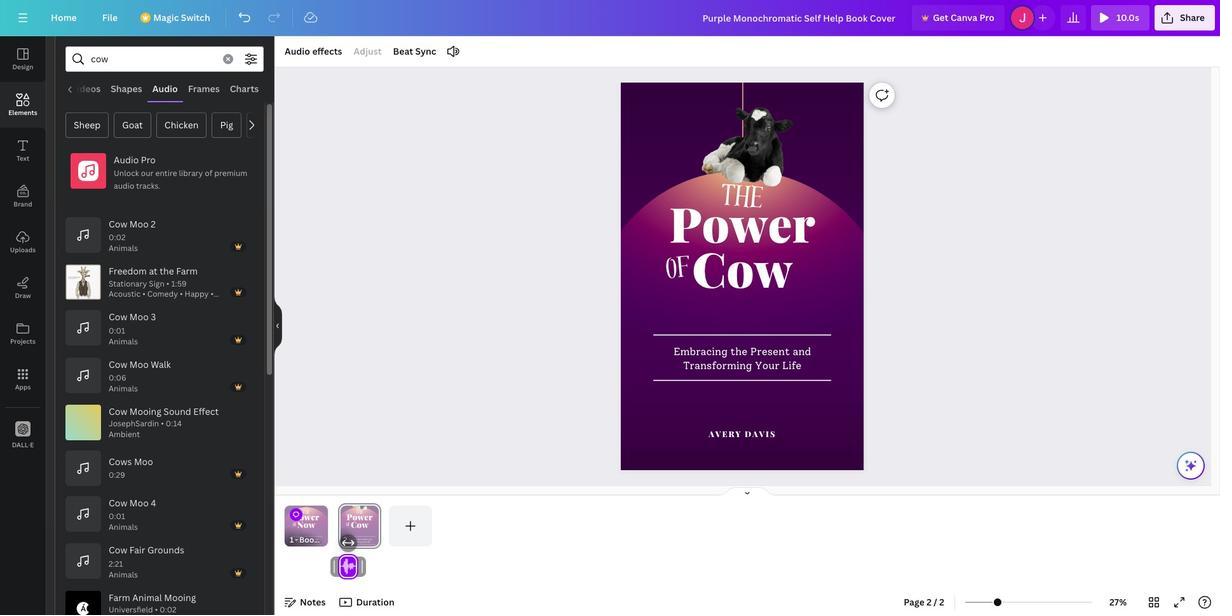 Task type: locate. For each thing, give the bounding box(es) containing it.
2 0:01 animals from the top
[[109, 511, 138, 533]]

animals for cow moo walk
[[109, 383, 138, 394]]

1 horizontal spatial of
[[292, 521, 298, 530]]

present
[[751, 345, 790, 358], [308, 538, 315, 541]]

2 0:01 from the top
[[109, 511, 125, 522]]

beat
[[393, 45, 413, 57]]

audio inside button
[[152, 83, 178, 95]]

1 animals from the top
[[109, 243, 138, 254]]

pro up "our"
[[141, 154, 156, 166]]

mooing inside cow mooing sound effect josephsardin • 0:14 ambient
[[130, 405, 161, 417]]

cow for cow moo 3
[[109, 311, 127, 323]]

page 2 image
[[338, 506, 381, 547]]

animals, 6 seconds element
[[109, 372, 138, 395]]

0 vertical spatial of
[[205, 168, 212, 179]]

0 vertical spatial embracing
[[674, 345, 728, 358]]

share
[[1180, 11, 1205, 24]]

embracing
[[674, 345, 728, 358], [294, 538, 304, 541]]

moo left '4'
[[130, 497, 149, 509]]

animals, 1 seconds element down cow moo 3
[[109, 324, 138, 347]]

2 right the /
[[940, 596, 944, 608]]

animals, 1 seconds element for cow moo 3
[[109, 324, 138, 347]]

0 horizontal spatial •
[[161, 418, 164, 429]]

1 vertical spatial and
[[315, 538, 319, 541]]

1 vertical spatial present
[[308, 538, 315, 541]]

audio inside audio pro unlock our entire library of premium audio tracks.
[[114, 154, 139, 166]]

brand button
[[0, 174, 46, 219]]

• left 1:59
[[166, 278, 169, 289]]

1 0:01 animals from the top
[[109, 325, 138, 347]]

hide image
[[274, 295, 282, 356]]

animals for cow fair grounds
[[109, 569, 138, 580]]

cow inside power cow
[[692, 236, 793, 300]]

cow inside cow mooing sound effect josephsardin • 0:14 ambient
[[109, 405, 127, 417]]

cow for cow mooing sound effect josephsardin • 0:14 ambient
[[109, 405, 127, 417]]

1 vertical spatial audio
[[152, 83, 178, 95]]

1 horizontal spatial audio
[[152, 83, 178, 95]]

1 horizontal spatial pro
[[980, 11, 995, 24]]

1 vertical spatial of
[[664, 245, 693, 297]]

0 horizontal spatial transforming
[[296, 541, 308, 543]]

Design title text field
[[692, 5, 907, 31]]

0 horizontal spatial audio
[[114, 154, 139, 166]]

get canva pro
[[933, 11, 995, 24]]

0:01 animals for cow moo 3
[[109, 325, 138, 347]]

mooing up josephsardin
[[130, 405, 161, 417]]

2 left the /
[[927, 596, 932, 608]]

animals for cow moo 3
[[109, 336, 138, 347]]

animals, 1 seconds element down the cow moo 4
[[109, 511, 138, 533]]

get canva pro button
[[912, 5, 1005, 31]]

videos
[[71, 83, 101, 95]]

2 horizontal spatial of
[[664, 245, 693, 297]]

0 vertical spatial 0:01
[[109, 325, 125, 336]]

draw button
[[0, 265, 46, 311]]

frames
[[188, 83, 220, 95]]

farm
[[176, 265, 198, 277], [109, 591, 130, 604]]

moo left the walk
[[130, 358, 149, 370]]

0 vertical spatial and
[[793, 345, 811, 358]]

27% button
[[1098, 592, 1139, 613]]

1 0:01 from the top
[[109, 325, 125, 336]]

0 vertical spatial power
[[670, 191, 816, 255]]

0 horizontal spatial and
[[315, 538, 319, 541]]

1 horizontal spatial farm
[[176, 265, 198, 277]]

sync
[[415, 45, 436, 57]]

1 vertical spatial pro
[[141, 154, 156, 166]]

adjust button
[[349, 41, 387, 62]]

magic switch
[[153, 11, 210, 24]]

audio left effects
[[285, 45, 310, 57]]

avery
[[709, 429, 742, 439]]

and
[[793, 345, 811, 358], [315, 538, 319, 541]]

animals
[[109, 243, 138, 254], [109, 336, 138, 347], [109, 383, 138, 394], [109, 522, 138, 533], [109, 569, 138, 580]]

trimming position slider
[[338, 557, 358, 577]]

1 animals, 1 seconds element from the top
[[109, 324, 138, 347]]

1 horizontal spatial •
[[166, 278, 169, 289]]

4 animals from the top
[[109, 522, 138, 533]]

design button
[[0, 36, 46, 82]]

of inside of the
[[292, 521, 298, 530]]

1 horizontal spatial mooing
[[164, 591, 196, 604]]

main menu bar
[[0, 0, 1220, 36]]

library
[[179, 168, 203, 179]]

0 vertical spatial present
[[751, 345, 790, 358]]

2 vertical spatial audio
[[114, 154, 139, 166]]

•
[[166, 278, 169, 289], [161, 418, 164, 429]]

1 horizontal spatial embracing
[[674, 345, 728, 358]]

moo for 4
[[130, 497, 149, 509]]

1 vertical spatial power
[[293, 511, 319, 522]]

power for power now
[[293, 511, 319, 522]]

0 vertical spatial audio
[[285, 45, 310, 57]]

0 horizontal spatial embracing
[[294, 538, 304, 541]]

moo for walk
[[130, 358, 149, 370]]

audio down search elements search field
[[152, 83, 178, 95]]

audio inside dropdown button
[[285, 45, 310, 57]]

farm left 'animal' at the left of page
[[109, 591, 130, 604]]

cow
[[109, 218, 127, 230], [692, 236, 793, 300], [109, 311, 127, 323], [109, 358, 127, 370], [109, 405, 127, 417], [109, 497, 127, 509], [109, 544, 127, 556]]

0 vertical spatial life
[[783, 360, 802, 372]]

pro right canva
[[980, 11, 995, 24]]

mooing right 'animal' at the left of page
[[164, 591, 196, 604]]

animals, 1 seconds element for cow moo 4
[[109, 511, 138, 533]]

cow fair grounds
[[109, 544, 184, 556]]

magic
[[153, 11, 179, 24]]

3
[[151, 311, 156, 323]]

1 vertical spatial animals, 1 seconds element
[[109, 511, 138, 533]]

notes button
[[280, 592, 331, 613]]

power for power cow
[[670, 191, 816, 255]]

side panel tab list
[[0, 36, 46, 458]]

Search elements search field
[[91, 47, 215, 71]]

pig button
[[212, 112, 242, 138]]

0 horizontal spatial power
[[293, 511, 319, 522]]

magic switch button
[[133, 5, 220, 31]]

0 horizontal spatial life
[[313, 541, 317, 543]]

the
[[719, 173, 765, 226], [160, 265, 174, 277], [731, 345, 748, 358], [302, 508, 310, 517], [304, 538, 307, 541]]

0 vertical spatial pro
[[980, 11, 995, 24]]

get
[[933, 11, 949, 24]]

animals down '2:21'
[[109, 569, 138, 580]]

audio
[[285, 45, 310, 57], [152, 83, 178, 95], [114, 154, 139, 166]]

1 horizontal spatial life
[[783, 360, 802, 372]]

text
[[16, 154, 29, 163]]

0:01 down the cow moo 4
[[109, 511, 125, 522]]

2 horizontal spatial audio
[[285, 45, 310, 57]]

ambient
[[109, 429, 140, 440]]

ambient, 14 seconds element
[[109, 418, 182, 440]]

0:01 animals down cow moo 3
[[109, 325, 138, 347]]

design
[[12, 62, 33, 71]]

0:01
[[109, 325, 125, 336], [109, 511, 125, 522]]

embracing the present and transforming your life
[[674, 345, 811, 372], [294, 538, 319, 543]]

apps
[[15, 383, 31, 392]]

2 horizontal spatial 2
[[940, 596, 944, 608]]

0 vertical spatial embracing the present and transforming your life
[[674, 345, 811, 372]]

power
[[670, 191, 816, 255], [293, 511, 319, 522]]

0 horizontal spatial farm
[[109, 591, 130, 604]]

sheep button
[[65, 112, 109, 138]]

freedom
[[109, 265, 147, 277]]

home
[[51, 11, 77, 24]]

life
[[783, 360, 802, 372], [313, 541, 317, 543]]

0 vertical spatial 0:01 animals
[[109, 325, 138, 347]]

moo up animals, 2 seconds element
[[130, 218, 149, 230]]

0 horizontal spatial 2
[[151, 218, 156, 230]]

3 animals from the top
[[109, 383, 138, 394]]

0 vertical spatial mooing
[[130, 405, 161, 417]]

0 vertical spatial transforming
[[683, 360, 752, 372]]

0:29
[[109, 470, 125, 481]]

cow for cow moo walk
[[109, 358, 127, 370]]

cow for cow moo 2
[[109, 218, 127, 230]]

dall·e
[[12, 440, 34, 449]]

your
[[755, 360, 780, 372], [309, 541, 313, 543]]

moo for 2
[[130, 218, 149, 230]]

1 vertical spatial mooing
[[164, 591, 196, 604]]

videos button
[[66, 77, 106, 101]]

sheep
[[74, 119, 101, 131]]

2 vertical spatial of
[[292, 521, 298, 530]]

0 horizontal spatial mooing
[[130, 405, 161, 417]]

1 vertical spatial •
[[161, 418, 164, 429]]

josephsardin
[[109, 418, 159, 429]]

0 horizontal spatial of
[[205, 168, 212, 179]]

1 vertical spatial transforming
[[296, 541, 308, 543]]

1 vertical spatial 0:01
[[109, 511, 125, 522]]

brand
[[14, 200, 32, 208]]

share button
[[1155, 5, 1215, 31]]

0 horizontal spatial your
[[309, 541, 313, 543]]

10.0s
[[1117, 11, 1139, 24]]

freedom at the farm
[[109, 265, 198, 277]]

charts
[[230, 83, 259, 95]]

farm animal mooing button
[[65, 591, 249, 615]]

animals down cow moo 3
[[109, 336, 138, 347]]

5 animals from the top
[[109, 569, 138, 580]]

cow for cow moo 4
[[109, 497, 127, 509]]

photos button
[[25, 77, 66, 101]]

1 horizontal spatial power
[[670, 191, 816, 255]]

2:21 animals
[[109, 558, 138, 580]]

1 horizontal spatial and
[[793, 345, 811, 358]]

2 animals, 1 seconds element from the top
[[109, 511, 138, 533]]

walk
[[151, 358, 171, 370]]

frames button
[[183, 77, 225, 101]]

animals down the 0:02
[[109, 243, 138, 254]]

1 horizontal spatial embracing the present and transforming your life
[[674, 345, 811, 372]]

animals, 1 seconds element
[[109, 324, 138, 347], [109, 511, 138, 533]]

moo for 3
[[130, 311, 149, 323]]

duration
[[356, 596, 394, 608]]

audio up unlock
[[114, 154, 139, 166]]

elements
[[8, 108, 37, 117]]

animals down the cow moo 4
[[109, 522, 138, 533]]

0:01 animals down the cow moo 4
[[109, 511, 138, 533]]

1 vertical spatial farm
[[109, 591, 130, 604]]

our
[[141, 168, 154, 179]]

1 horizontal spatial your
[[755, 360, 780, 372]]

1 vertical spatial 0:01 animals
[[109, 511, 138, 533]]

0 vertical spatial •
[[166, 278, 169, 289]]

1 horizontal spatial present
[[751, 345, 790, 358]]

• left 0:14 at bottom
[[161, 418, 164, 429]]

animals down 0:06
[[109, 383, 138, 394]]

0 vertical spatial animals, 1 seconds element
[[109, 324, 138, 347]]

0 horizontal spatial embracing the present and transforming your life
[[294, 538, 319, 543]]

2 animals from the top
[[109, 336, 138, 347]]

moo left 3
[[130, 311, 149, 323]]

farm up 1:59
[[176, 265, 198, 277]]

2 down audio tracks.
[[151, 218, 156, 230]]

0:01 down cow moo 3
[[109, 325, 125, 336]]

0 horizontal spatial pro
[[141, 154, 156, 166]]



Task type: describe. For each thing, give the bounding box(es) containing it.
• inside cow mooing sound effect josephsardin • 0:14 ambient
[[161, 418, 164, 429]]

notes
[[300, 596, 326, 608]]

sound
[[164, 405, 191, 417]]

1 horizontal spatial transforming
[[683, 360, 752, 372]]

draw
[[15, 291, 31, 300]]

trimming, start edge slider
[[330, 557, 338, 577]]

1 horizontal spatial 2
[[927, 596, 932, 608]]

goat button
[[114, 112, 151, 138]]

chicken button
[[156, 112, 207, 138]]

1 vertical spatial your
[[309, 541, 313, 543]]

file
[[102, 11, 118, 24]]

0:01 animals for cow moo 4
[[109, 511, 138, 533]]

moo right cows
[[134, 456, 153, 468]]

pro inside button
[[980, 11, 995, 24]]

adjust
[[354, 45, 382, 57]]

switch
[[181, 11, 210, 24]]

mooing inside farm animal mooing button
[[164, 591, 196, 604]]

audio for audio
[[152, 83, 178, 95]]

0 vertical spatial your
[[755, 360, 780, 372]]

audio for audio pro unlock our entire library of premium audio tracks.
[[114, 154, 139, 166]]

farm inside button
[[109, 591, 130, 604]]

stationary
[[109, 278, 147, 289]]

entire
[[155, 168, 177, 179]]

1 vertical spatial embracing the present and transforming your life
[[294, 538, 319, 543]]

cows
[[109, 456, 132, 468]]

0:06 animals
[[109, 372, 138, 394]]

2:21
[[109, 558, 123, 569]]

effect
[[193, 405, 219, 417]]

animals, 141 seconds element
[[109, 558, 138, 581]]

goat
[[122, 119, 143, 131]]

1 vertical spatial embracing
[[294, 538, 304, 541]]

• inside 'acoustic, comedy, happy, countryside, 119 seconds' element
[[166, 278, 169, 289]]

0:14
[[166, 418, 182, 429]]

cow moo 4
[[109, 497, 156, 509]]

audio button
[[147, 77, 183, 101]]

hide pages image
[[717, 487, 778, 497]]

page
[[904, 596, 925, 608]]

power now
[[293, 511, 319, 530]]

grounds
[[147, 544, 184, 556]]

sign
[[149, 278, 165, 289]]

animals for cow moo 2
[[109, 243, 138, 254]]

the inside of the
[[302, 508, 310, 517]]

0:01 for cow moo 4
[[109, 511, 125, 522]]

0:02 animals
[[109, 232, 138, 254]]

cows moo
[[109, 456, 153, 468]]

shapes button
[[106, 77, 147, 101]]

photos
[[30, 83, 61, 95]]

now
[[297, 519, 315, 530]]

cow mooing sound effect josephsardin • 0:14 ambient
[[109, 405, 219, 440]]

trimming, end edge slider
[[358, 557, 366, 577]]

0:02
[[109, 232, 126, 243]]

27%
[[1110, 596, 1127, 608]]

home link
[[41, 5, 87, 31]]

premium
[[214, 168, 247, 179]]

audio pro unlock our entire library of premium audio tracks.
[[114, 154, 247, 191]]

0:06
[[109, 372, 126, 383]]

cow for cow fair grounds
[[109, 544, 127, 556]]

effects
[[312, 45, 342, 57]]

elements button
[[0, 82, 46, 128]]

1 vertical spatial life
[[313, 541, 317, 543]]

audio tracks.
[[114, 180, 160, 191]]

animal
[[132, 591, 162, 604]]

dall·e button
[[0, 412, 46, 458]]

uploads button
[[0, 219, 46, 265]]

0 horizontal spatial present
[[308, 538, 315, 541]]

canva
[[951, 11, 978, 24]]

acoustic, comedy, happy, countryside, 119 seconds element
[[109, 278, 244, 300]]

10.0s button
[[1091, 5, 1150, 31]]

beat sync
[[393, 45, 436, 57]]

duration button
[[336, 592, 400, 613]]

unlock
[[114, 168, 139, 179]]

of for of the
[[292, 521, 298, 530]]

of the
[[292, 508, 310, 530]]

pro inside audio pro unlock our entire library of premium audio tracks.
[[141, 154, 156, 166]]

beat sync button
[[388, 41, 441, 62]]

cow moo 2
[[109, 218, 156, 230]]

fair
[[130, 544, 145, 556]]

page 2 / 2 button
[[899, 592, 950, 613]]

cow moo walk
[[109, 358, 171, 370]]

text button
[[0, 128, 46, 174]]

page 2 / 2
[[904, 596, 944, 608]]

pig
[[220, 119, 233, 131]]

animals for cow moo 4
[[109, 522, 138, 533]]

of for of
[[664, 245, 693, 297]]

of inside audio pro unlock our entire library of premium audio tracks.
[[205, 168, 212, 179]]

projects
[[10, 337, 36, 346]]

canva assistant image
[[1183, 458, 1199, 473]]

uploads
[[10, 245, 36, 254]]

Page title text field
[[353, 534, 358, 547]]

audio effects
[[285, 45, 342, 57]]

farm animal mooing
[[109, 591, 196, 604]]

shapes
[[111, 83, 142, 95]]

/
[[934, 596, 937, 608]]

animals, 2 seconds element
[[109, 231, 138, 254]]

davis
[[745, 429, 777, 439]]

4
[[151, 497, 156, 509]]

file button
[[92, 5, 128, 31]]

apps button
[[0, 357, 46, 402]]

0 vertical spatial farm
[[176, 265, 198, 277]]

avery davis
[[709, 429, 777, 439]]

stationary sign • 1:59
[[109, 278, 187, 289]]

0:01 for cow moo 3
[[109, 325, 125, 336]]

audio for audio effects
[[285, 45, 310, 57]]



Task type: vqa. For each thing, say whether or not it's contained in the screenshot.
The Davis
yes



